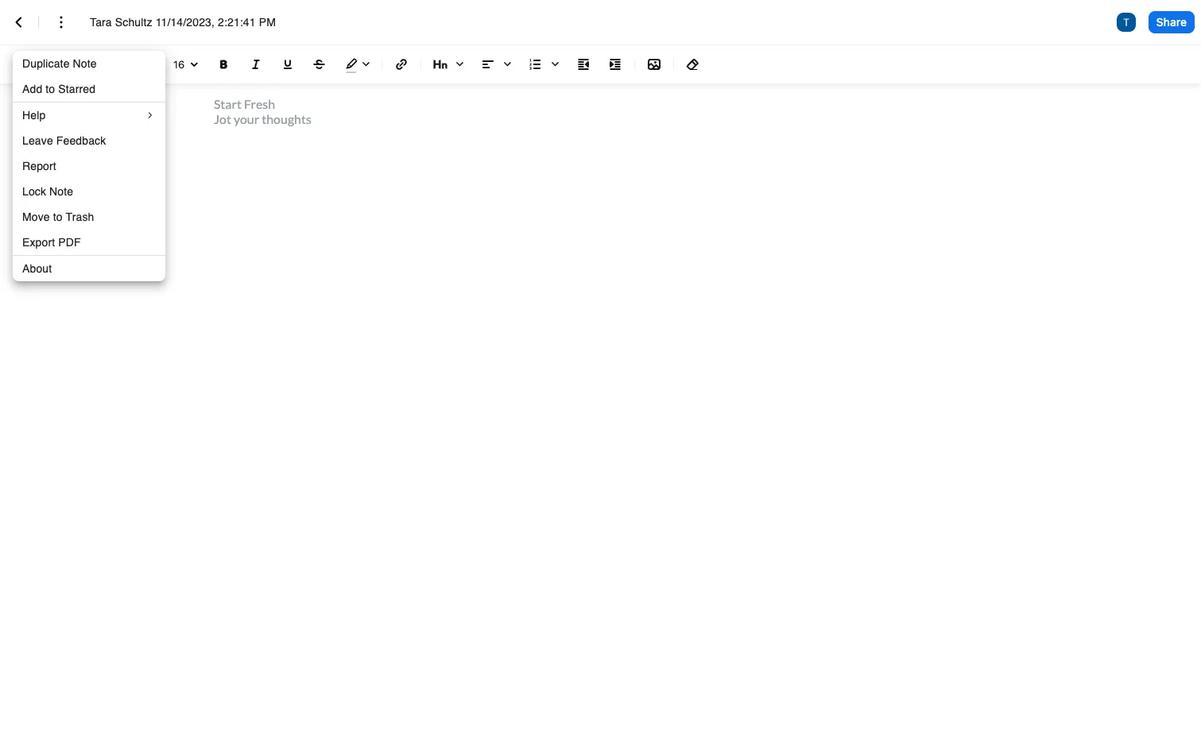 Task type: describe. For each thing, give the bounding box(es) containing it.
font image
[[49, 52, 161, 77]]

duplicate
[[22, 57, 70, 70]]

text align image
[[475, 52, 517, 77]]

add to starred menu item
[[13, 76, 165, 102]]

add
[[22, 83, 42, 95]]

italic image
[[246, 55, 266, 74]]

leave feedback
[[22, 134, 106, 147]]

menu containing duplicate note
[[13, 51, 165, 281]]

lock
[[22, 185, 46, 198]]

clear style image
[[684, 55, 703, 74]]

all notes image
[[10, 13, 29, 32]]

share button
[[1149, 11, 1195, 33]]

decrease indent image
[[574, 55, 593, 74]]

report menu item
[[13, 153, 165, 179]]

export
[[22, 236, 55, 249]]

help
[[22, 109, 46, 121]]

bold image
[[215, 55, 234, 74]]

export pdf menu item
[[13, 230, 165, 255]]

lock note
[[22, 185, 73, 198]]

link image
[[392, 55, 411, 74]]

duplicate note
[[22, 57, 97, 70]]

about
[[22, 262, 52, 275]]

note for lock note
[[49, 185, 73, 198]]

note for duplicate note
[[73, 57, 97, 70]]

leave
[[22, 134, 53, 147]]

trash
[[66, 211, 94, 223]]

insert image image
[[645, 55, 664, 74]]

color image
[[6, 52, 43, 77]]

text highlight image
[[339, 52, 375, 77]]

move
[[22, 211, 50, 223]]

strikethrough image
[[310, 55, 329, 74]]

more image
[[52, 13, 71, 32]]

report
[[22, 160, 56, 173]]



Task type: vqa. For each thing, say whether or not it's contained in the screenshot.
Zoom
no



Task type: locate. For each thing, give the bounding box(es) containing it.
feedback
[[56, 134, 106, 147]]

export pdf
[[22, 236, 81, 249]]

note up "add to starred" menu item
[[73, 57, 97, 70]]

add to starred
[[22, 83, 96, 95]]

1 vertical spatial to
[[53, 211, 63, 223]]

0 vertical spatial to
[[46, 83, 55, 95]]

note
[[73, 57, 97, 70], [49, 185, 73, 198]]

menu
[[13, 51, 165, 281]]

1 vertical spatial note
[[49, 185, 73, 198]]

lock note menu item
[[13, 179, 165, 204]]

to inside menu item
[[46, 83, 55, 95]]

to right add
[[46, 83, 55, 95]]

move to trash menu item
[[13, 204, 165, 230]]

leave feedback link
[[13, 128, 165, 153]]

0 vertical spatial note
[[73, 57, 97, 70]]

underline image
[[278, 55, 297, 74]]

to for trash
[[53, 211, 63, 223]]

to inside menu item
[[53, 211, 63, 223]]

duplicate note menu item
[[13, 51, 165, 76]]

increase indent image
[[606, 55, 625, 74]]

tara schultz image
[[1117, 13, 1136, 32]]

to for starred
[[46, 83, 55, 95]]

move to trash
[[22, 211, 94, 223]]

note up move to trash
[[49, 185, 73, 198]]

heading image
[[428, 52, 469, 77]]

pdf
[[58, 236, 81, 249]]

list image
[[523, 52, 564, 77]]

starred
[[58, 83, 96, 95]]

share
[[1156, 15, 1187, 28]]

about menu item
[[13, 256, 165, 281]]

to
[[46, 83, 55, 95], [53, 211, 63, 223]]

help menu item
[[13, 103, 165, 128]]

None text field
[[90, 14, 301, 30]]

to right move in the top left of the page
[[53, 211, 63, 223]]



